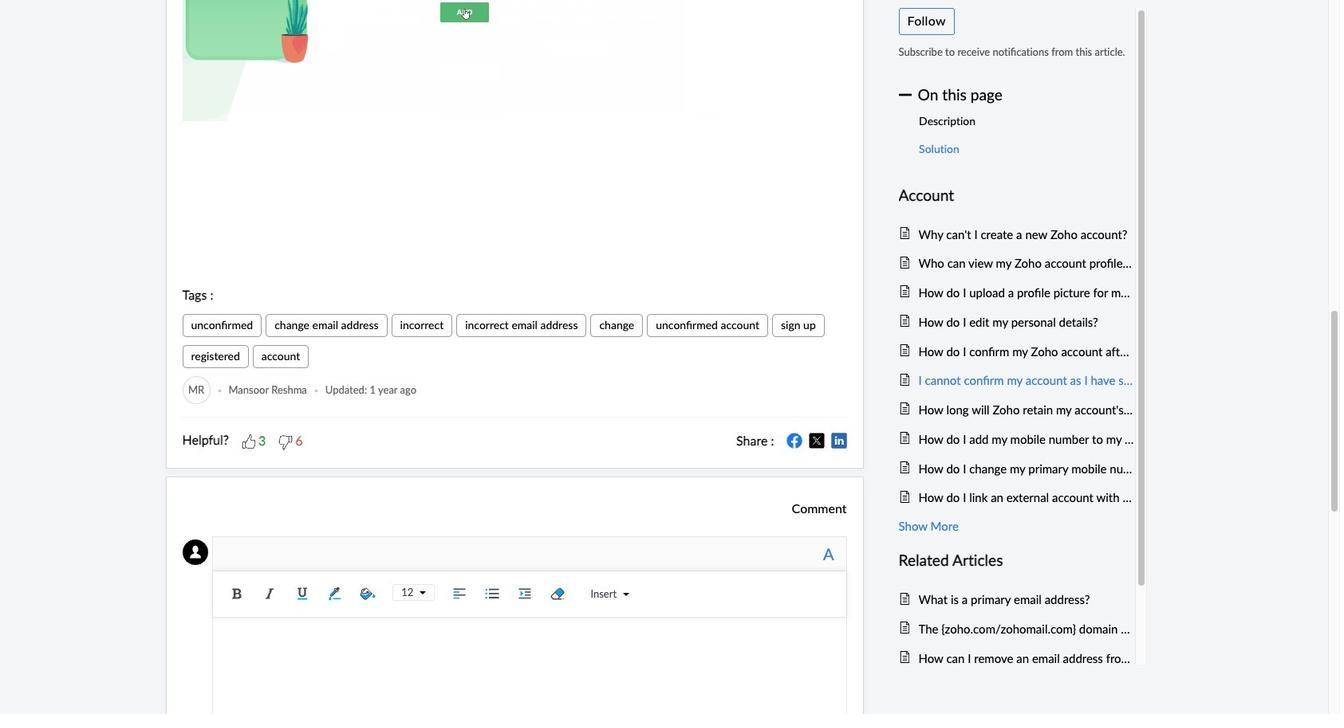 Task type: vqa. For each thing, say whether or not it's contained in the screenshot.
choose category image
no



Task type: locate. For each thing, give the bounding box(es) containing it.
linkedin image
[[831, 433, 847, 449]]

insert options image
[[617, 592, 629, 598]]

italic (ctrl+i) image
[[258, 582, 282, 606]]

background color image
[[356, 582, 380, 606]]

heading
[[899, 183, 1135, 208]]

font size image
[[414, 590, 426, 597]]

facebook image
[[786, 433, 802, 449]]



Task type: describe. For each thing, give the bounding box(es) containing it.
clear formatting image
[[546, 582, 570, 606]]

indent image
[[513, 582, 537, 606]]

underline (ctrl+u) image
[[291, 582, 315, 606]]

lists image
[[481, 582, 504, 606]]

a gif showing how to edit the email address that is registered incorrectly. image
[[182, 0, 847, 121]]

align image
[[448, 582, 472, 606]]

bold (ctrl+b) image
[[225, 582, 249, 606]]

twitter image
[[809, 433, 825, 449]]

font color image
[[323, 582, 347, 606]]



